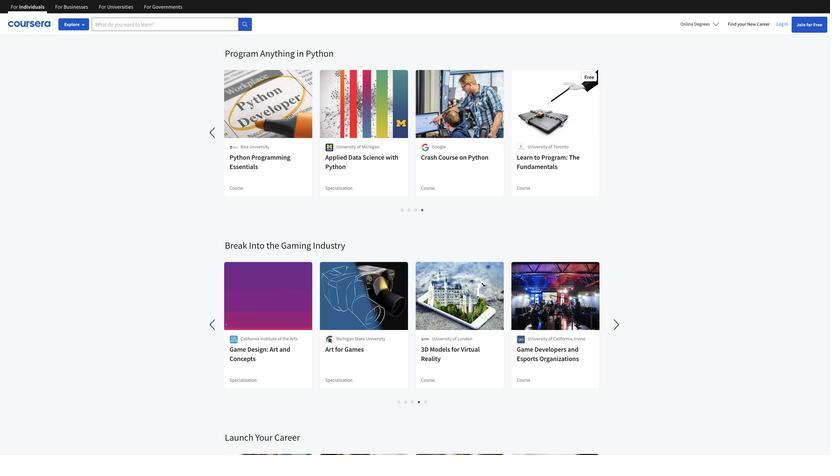 Task type: locate. For each thing, give the bounding box(es) containing it.
of for 3d
[[453, 336, 457, 342]]

4 for 4 button in the program anything in python carousel element
[[421, 207, 424, 213]]

1 horizontal spatial career
[[757, 21, 770, 27]]

for universities
[[99, 3, 133, 10]]

python up the essentials
[[230, 153, 250, 162]]

python
[[306, 47, 334, 59], [230, 153, 250, 162], [468, 153, 489, 162], [325, 163, 346, 171]]

0 horizontal spatial for
[[335, 345, 343, 354]]

2 button for 3 button in the program anything in python carousel element
[[406, 206, 413, 214]]

google image
[[421, 144, 430, 152]]

0 horizontal spatial free
[[585, 74, 594, 80]]

of up developers
[[549, 336, 552, 342]]

programming
[[251, 153, 290, 162]]

0 vertical spatial 4 button
[[419, 206, 426, 214]]

your
[[738, 21, 747, 27]]

course down crash
[[421, 185, 435, 191]]

course for crash course on python
[[421, 185, 435, 191]]

program
[[225, 47, 258, 59]]

1 and from the left
[[280, 345, 290, 354]]

find your new career
[[728, 21, 770, 27]]

1 horizontal spatial game
[[517, 345, 533, 354]]

0 vertical spatial list
[[225, 14, 600, 21]]

esports
[[517, 355, 538, 363]]

of
[[357, 144, 361, 150], [549, 144, 552, 150], [278, 336, 282, 342], [453, 336, 457, 342], [549, 336, 552, 342]]

2 button
[[406, 206, 413, 214], [403, 398, 409, 406]]

join for free
[[797, 22, 823, 28]]

What do you want to learn? text field
[[92, 18, 239, 31]]

2 list from the top
[[225, 206, 600, 214]]

4 inside the program anything in python carousel element
[[421, 207, 424, 213]]

michigan inside the program anything in python carousel element
[[362, 144, 379, 150]]

specialization down art for games
[[325, 377, 353, 383]]

0 horizontal spatial michigan
[[336, 336, 354, 342]]

0 horizontal spatial career
[[275, 432, 300, 444]]

for left individuals
[[11, 3, 18, 10]]

for down university of london
[[452, 345, 460, 354]]

explore button
[[58, 18, 89, 30]]

google project management: professional certificate by google, image
[[320, 455, 408, 456]]

game inside 'game developers and esports organizations'
[[517, 345, 533, 354]]

arts
[[290, 336, 298, 342]]

models
[[430, 345, 450, 354]]

5
[[425, 399, 427, 405]]

1
[[401, 207, 404, 213], [398, 399, 401, 405]]

meta social media marketing professional certificate by meta, image
[[224, 455, 313, 456]]

0 vertical spatial 1 button
[[399, 206, 406, 214]]

course
[[439, 153, 458, 162], [230, 185, 243, 191], [421, 185, 435, 191], [517, 185, 531, 191], [421, 377, 435, 383], [517, 377, 531, 383]]

university right state
[[366, 336, 385, 342]]

0 horizontal spatial and
[[280, 345, 290, 354]]

to
[[534, 153, 540, 162]]

1 list from the top
[[225, 14, 600, 21]]

michigan up art for games
[[336, 336, 354, 342]]

1 vertical spatial 3 button
[[409, 398, 416, 406]]

the left "arts"
[[283, 336, 289, 342]]

michigan
[[362, 144, 379, 150], [336, 336, 354, 342]]

python programming essentials
[[230, 153, 290, 171]]

4 button
[[419, 206, 426, 214], [416, 398, 423, 406]]

4 inside break into the gaming industry carousel element
[[418, 399, 421, 405]]

1 vertical spatial 2 button
[[403, 398, 409, 406]]

1 horizontal spatial free
[[814, 22, 823, 28]]

0 vertical spatial 2 button
[[406, 206, 413, 214]]

in
[[297, 47, 304, 59]]

specialization inside the program anything in python carousel element
[[325, 185, 353, 191]]

1 horizontal spatial 3
[[415, 207, 417, 213]]

1 horizontal spatial 2
[[408, 207, 411, 213]]

0 vertical spatial 4
[[421, 207, 424, 213]]

california
[[241, 336, 260, 342]]

2 for from the left
[[55, 3, 62, 10]]

None search field
[[92, 18, 252, 31]]

for individuals
[[11, 3, 44, 10]]

3 list from the top
[[225, 398, 600, 406]]

1 horizontal spatial michigan
[[362, 144, 379, 150]]

industry
[[313, 240, 345, 252]]

california institute of the arts
[[241, 336, 298, 342]]

gaming
[[281, 240, 311, 252]]

python inside "python programming essentials"
[[230, 153, 250, 162]]

previous slide image
[[205, 317, 221, 333]]

online degrees button
[[675, 17, 725, 31]]

3 for from the left
[[99, 3, 106, 10]]

1 game from the left
[[230, 345, 246, 354]]

1 horizontal spatial and
[[568, 345, 579, 354]]

and down irvine
[[568, 345, 579, 354]]

university for learn to program: the fundamentals
[[528, 144, 548, 150]]

career right new
[[757, 21, 770, 27]]

python down applied
[[325, 163, 346, 171]]

learn
[[517, 153, 533, 162]]

career
[[757, 21, 770, 27], [275, 432, 300, 444]]

1 vertical spatial 4 button
[[416, 398, 423, 406]]

0 vertical spatial career
[[757, 21, 770, 27]]

art inside game design: art and concepts
[[270, 345, 278, 354]]

michigan state university
[[336, 336, 385, 342]]

developers
[[535, 345, 567, 354]]

find your new career link
[[725, 20, 773, 28]]

game up esports
[[517, 345, 533, 354]]

0 horizontal spatial art
[[270, 345, 278, 354]]

3 for 3 button within break into the gaming industry carousel element
[[411, 399, 414, 405]]

university up models
[[432, 336, 452, 342]]

michigan up 'science'
[[362, 144, 379, 150]]

1 button
[[399, 206, 406, 214], [396, 398, 403, 406]]

2
[[408, 207, 411, 213], [405, 399, 407, 405]]

and inside 'game developers and esports organizations'
[[568, 345, 579, 354]]

applied
[[325, 153, 347, 162]]

art down california institute of the arts
[[270, 345, 278, 354]]

for
[[11, 3, 18, 10], [55, 3, 62, 10], [99, 3, 106, 10], [144, 3, 151, 10]]

university for 3d models for virtual reality
[[432, 336, 452, 342]]

and
[[280, 345, 290, 354], [568, 345, 579, 354]]

university up to
[[528, 144, 548, 150]]

program:
[[542, 153, 568, 162]]

0 vertical spatial 3
[[415, 207, 417, 213]]

rice university image
[[230, 144, 238, 152]]

1 vertical spatial 1
[[398, 399, 401, 405]]

michigan inside break into the gaming industry carousel element
[[336, 336, 354, 342]]

art down michigan state university image on the bottom left of the page
[[325, 345, 334, 354]]

1 inside break into the gaming industry carousel element
[[398, 399, 401, 405]]

game inside game design: art and concepts
[[230, 345, 246, 354]]

course down "reality"
[[421, 377, 435, 383]]

2 vertical spatial list
[[225, 398, 600, 406]]

4 button inside the program anything in python carousel element
[[419, 206, 426, 214]]

1 vertical spatial 1 button
[[396, 398, 403, 406]]

3 inside break into the gaming industry carousel element
[[411, 399, 414, 405]]

university
[[250, 144, 269, 150], [336, 144, 356, 150], [528, 144, 548, 150], [366, 336, 385, 342], [432, 336, 452, 342], [528, 336, 548, 342]]

university of toronto image
[[517, 144, 525, 152]]

applied data science with python
[[325, 153, 399, 171]]

of for game
[[549, 336, 552, 342]]

0 horizontal spatial 4
[[418, 399, 421, 405]]

career right your
[[275, 432, 300, 444]]

for left universities
[[99, 3, 106, 10]]

of up data at top left
[[357, 144, 361, 150]]

1 art from the left
[[270, 345, 278, 354]]

course down fundamentals at the top of page
[[517, 185, 531, 191]]

google
[[432, 144, 446, 150]]

log
[[777, 21, 784, 27]]

course for 3d models for virtual reality
[[421, 377, 435, 383]]

course down esports
[[517, 377, 531, 383]]

university up data at top left
[[336, 144, 356, 150]]

fundamentals
[[517, 163, 558, 171]]

0 vertical spatial the
[[266, 240, 279, 252]]

3
[[415, 207, 417, 213], [411, 399, 414, 405]]

1 inside the program anything in python carousel element
[[401, 207, 404, 213]]

for
[[807, 22, 813, 28], [335, 345, 343, 354], [452, 345, 460, 354]]

businesses
[[64, 3, 88, 10]]

0 horizontal spatial 3
[[411, 399, 414, 405]]

1 button for 2 button related to 3 button within break into the gaming industry carousel element
[[396, 398, 403, 406]]

crash course on python
[[421, 153, 489, 162]]

for for individuals
[[11, 3, 18, 10]]

3 button
[[413, 206, 419, 214], [409, 398, 416, 406]]

4 for 4 button corresponding to 3 button within break into the gaming industry carousel element
[[418, 399, 421, 405]]

0 vertical spatial michigan
[[362, 144, 379, 150]]

into
[[249, 240, 265, 252]]

specialization down applied
[[325, 185, 353, 191]]

list
[[225, 14, 600, 21], [225, 206, 600, 214], [225, 398, 600, 406]]

1 vertical spatial list
[[225, 206, 600, 214]]

1 for 1 button associated with 3 button in the program anything in python carousel element's 2 button
[[401, 207, 404, 213]]

0 horizontal spatial 2
[[405, 399, 407, 405]]

design:
[[247, 345, 268, 354]]

2 inside break into the gaming industry carousel element
[[405, 399, 407, 405]]

2 horizontal spatial for
[[807, 22, 813, 28]]

0 horizontal spatial 1
[[398, 399, 401, 405]]

2 and from the left
[[568, 345, 579, 354]]

break into the gaming industry
[[225, 240, 345, 252]]

of for applied
[[357, 144, 361, 150]]

for right join
[[807, 22, 813, 28]]

of right institute
[[278, 336, 282, 342]]

list inside break into the gaming industry carousel element
[[225, 398, 600, 406]]

3 inside the program anything in python carousel element
[[415, 207, 417, 213]]

game down california institute of the arts icon
[[230, 345, 246, 354]]

university of michigan image
[[325, 144, 334, 152]]

the
[[266, 240, 279, 252], [283, 336, 289, 342]]

1 horizontal spatial for
[[452, 345, 460, 354]]

1 horizontal spatial the
[[283, 336, 289, 342]]

of left toronto
[[549, 144, 552, 150]]

1 horizontal spatial 1
[[401, 207, 404, 213]]

1 vertical spatial 4
[[418, 399, 421, 405]]

0 vertical spatial 1
[[401, 207, 404, 213]]

2 inside the program anything in python carousel element
[[408, 207, 411, 213]]

list inside explore and create internet of things carousel element
[[225, 14, 600, 21]]

for left businesses
[[55, 3, 62, 10]]

state
[[355, 336, 365, 342]]

0 horizontal spatial game
[[230, 345, 246, 354]]

1 vertical spatial free
[[585, 74, 594, 80]]

in
[[785, 21, 788, 27]]

course down the essentials
[[230, 185, 243, 191]]

0 horizontal spatial the
[[266, 240, 279, 252]]

1 for from the left
[[11, 3, 18, 10]]

game design: art and concepts
[[230, 345, 290, 363]]

course for python programming essentials
[[230, 185, 243, 191]]

for for games
[[335, 345, 343, 354]]

find
[[728, 21, 737, 27]]

of left london
[[453, 336, 457, 342]]

the right into
[[266, 240, 279, 252]]

2 art from the left
[[325, 345, 334, 354]]

1 vertical spatial 2
[[405, 399, 407, 405]]

1 horizontal spatial 4
[[421, 207, 424, 213]]

university up developers
[[528, 336, 548, 342]]

game for game design: art and concepts
[[230, 345, 246, 354]]

london
[[458, 336, 473, 342]]

3 button inside break into the gaming industry carousel element
[[409, 398, 416, 406]]

log in link
[[773, 20, 792, 28]]

university of london
[[432, 336, 473, 342]]

break into the gaming industry carousel element
[[0, 220, 701, 412]]

2 game from the left
[[517, 345, 533, 354]]

for inside '3d models for virtual reality'
[[452, 345, 460, 354]]

for left governments
[[144, 3, 151, 10]]

specialization
[[325, 185, 353, 191], [230, 377, 257, 383], [325, 377, 353, 383]]

5 button
[[423, 398, 429, 406]]

1 horizontal spatial art
[[325, 345, 334, 354]]

1 vertical spatial 3
[[411, 399, 414, 405]]

and down "arts"
[[280, 345, 290, 354]]

4 for from the left
[[144, 3, 151, 10]]

game
[[230, 345, 246, 354], [517, 345, 533, 354]]

3 button inside the program anything in python carousel element
[[413, 206, 419, 214]]

for left games
[[335, 345, 343, 354]]

art
[[270, 345, 278, 354], [325, 345, 334, 354]]

michigan state university image
[[325, 336, 334, 344]]

3d
[[421, 345, 429, 354]]

0 vertical spatial 3 button
[[413, 206, 419, 214]]

0 vertical spatial 2
[[408, 207, 411, 213]]

1 vertical spatial michigan
[[336, 336, 354, 342]]



Task type: describe. For each thing, give the bounding box(es) containing it.
launch your career
[[225, 432, 300, 444]]

previous slide image
[[205, 125, 221, 141]]

program anything in python
[[225, 47, 334, 59]]

for for universities
[[99, 3, 106, 10]]

university of london image
[[421, 336, 430, 344]]

university of michigan
[[336, 144, 379, 150]]

rice
[[241, 144, 249, 150]]

log in
[[777, 21, 788, 27]]

game developers and esports organizations
[[517, 345, 579, 363]]

toronto
[[553, 144, 569, 150]]

break
[[225, 240, 247, 252]]

python right on
[[468, 153, 489, 162]]

games
[[345, 345, 364, 354]]

learn to program: the fundamentals
[[517, 153, 580, 171]]

university for applied data science with python
[[336, 144, 356, 150]]

the
[[569, 153, 580, 162]]

banner navigation
[[5, 0, 188, 13]]

course for learn to program: the fundamentals
[[517, 185, 531, 191]]

game for game developers and esports organizations
[[517, 345, 533, 354]]

for for businesses
[[55, 3, 62, 10]]

4 button for 3 button within break into the gaming industry carousel element
[[416, 398, 423, 406]]

1 vertical spatial the
[[283, 336, 289, 342]]

4 button for 3 button in the program anything in python carousel element
[[419, 206, 426, 214]]

on
[[460, 153, 467, 162]]

universities
[[107, 3, 133, 10]]

governments
[[152, 3, 182, 10]]

organizations
[[540, 355, 579, 363]]

launch your career carousel element
[[222, 412, 830, 456]]

join
[[797, 22, 806, 28]]

university right rice
[[250, 144, 269, 150]]

google ux design professional certificate by google, image
[[512, 455, 600, 456]]

specialization down concepts
[[230, 377, 257, 383]]

and inside game design: art and concepts
[[280, 345, 290, 354]]

irvine
[[574, 336, 586, 342]]

science
[[363, 153, 384, 162]]

program anything in python carousel element
[[0, 27, 605, 220]]

2 button for 3 button within break into the gaming industry carousel element
[[403, 398, 409, 406]]

3 for 3 button in the program anything in python carousel element
[[415, 207, 417, 213]]

1 button for 3 button in the program anything in python carousel element's 2 button
[[399, 206, 406, 214]]

join for free link
[[792, 17, 828, 33]]

university of toronto
[[528, 144, 569, 150]]

1 vertical spatial career
[[275, 432, 300, 444]]

concepts
[[230, 355, 256, 363]]

3d models for virtual reality
[[421, 345, 480, 363]]

specialization for program anything in python
[[325, 185, 353, 191]]

course down google
[[439, 153, 458, 162]]

california,
[[553, 336, 573, 342]]

university of california, irvine image
[[517, 336, 525, 344]]

rice university
[[241, 144, 269, 150]]

course for game developers and esports organizations
[[517, 377, 531, 383]]

for for free
[[807, 22, 813, 28]]

with
[[386, 153, 399, 162]]

2 for 3 button in the program anything in python carousel element
[[408, 207, 411, 213]]

anything
[[260, 47, 295, 59]]

python inside applied data science with python
[[325, 163, 346, 171]]

launch
[[225, 432, 254, 444]]

university of california, irvine
[[528, 336, 586, 342]]

ibm data science professional certificate by ibm, image
[[416, 455, 504, 456]]

institute
[[260, 336, 277, 342]]

0 vertical spatial free
[[814, 22, 823, 28]]

explore and create internet of things carousel element
[[0, 0, 605, 27]]

degrees
[[694, 21, 710, 27]]

2 for 3 button within break into the gaming industry carousel element
[[405, 399, 407, 405]]

specialization for break into the gaming industry
[[325, 377, 353, 383]]

university for game developers and esports organizations
[[528, 336, 548, 342]]

explore
[[64, 21, 80, 27]]

for for governments
[[144, 3, 151, 10]]

online degrees
[[681, 21, 710, 27]]

for businesses
[[55, 3, 88, 10]]

list inside the program anything in python carousel element
[[225, 206, 600, 214]]

for governments
[[144, 3, 182, 10]]

crash
[[421, 153, 437, 162]]

individuals
[[19, 3, 44, 10]]

art for games
[[325, 345, 364, 354]]

essentials
[[230, 163, 258, 171]]

of for learn
[[549, 144, 552, 150]]

1 for 1 button for 2 button related to 3 button within break into the gaming industry carousel element
[[398, 399, 401, 405]]

coursera image
[[8, 19, 50, 29]]

new
[[747, 21, 756, 27]]

next slide image
[[609, 317, 625, 333]]

free inside the program anything in python carousel element
[[585, 74, 594, 80]]

python right in
[[306, 47, 334, 59]]

virtual
[[461, 345, 480, 354]]

online
[[681, 21, 694, 27]]

california institute of the arts image
[[230, 336, 238, 344]]

your
[[255, 432, 273, 444]]

reality
[[421, 355, 441, 363]]

data
[[348, 153, 362, 162]]



Task type: vqa. For each thing, say whether or not it's contained in the screenshot.


